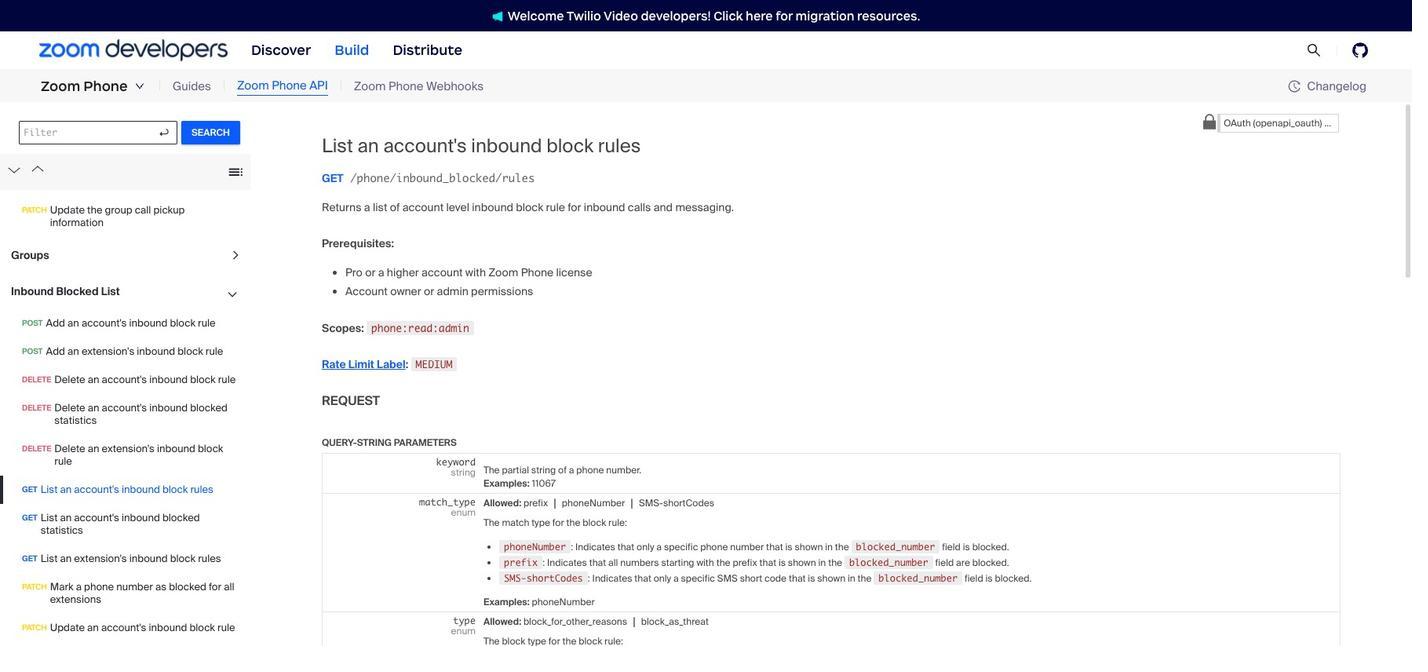 Task type: locate. For each thing, give the bounding box(es) containing it.
notification image
[[492, 11, 503, 22]]

notification image
[[492, 11, 508, 22]]

parameters
[[394, 436, 457, 449]]

zoom for zoom phone webhooks
[[354, 78, 386, 94]]

api
[[309, 78, 328, 94]]

phone left webhooks
[[389, 78, 424, 94]]

resources.
[[857, 8, 920, 23]]

down image
[[135, 82, 144, 91]]

0 horizontal spatial phone
[[83, 78, 128, 95]]

request
[[322, 392, 380, 409]]

1 horizontal spatial zoom
[[237, 78, 269, 94]]

phone for zoom phone webhooks
[[389, 78, 424, 94]]

webhooks
[[426, 78, 484, 94]]

welcome twilio video developers! click here for migration resources. link
[[476, 7, 936, 24]]

3 phone from the left
[[389, 78, 424, 94]]

changelog
[[1307, 78, 1367, 94]]

zoom phone
[[41, 78, 128, 95]]

phone left api
[[272, 78, 307, 94]]

phone
[[83, 78, 128, 95], [272, 78, 307, 94], [389, 78, 424, 94]]

1 horizontal spatial phone
[[272, 78, 307, 94]]

phone left down icon
[[83, 78, 128, 95]]

1 zoom from the left
[[41, 78, 80, 95]]

search image
[[1307, 43, 1321, 57]]

welcome
[[508, 8, 564, 23]]

twilio
[[567, 8, 601, 23]]

history image
[[1289, 80, 1307, 93]]

zoom phone webhooks
[[354, 78, 484, 94]]

guides link
[[173, 78, 211, 95]]

zoom developer logo image
[[39, 40, 228, 61]]

developers!
[[641, 8, 711, 23]]

2 horizontal spatial zoom
[[354, 78, 386, 94]]

2 phone from the left
[[272, 78, 307, 94]]

video
[[604, 8, 638, 23]]

1 phone from the left
[[83, 78, 128, 95]]

zoom for zoom phone
[[41, 78, 80, 95]]

changelog link
[[1289, 78, 1367, 94]]

zoom
[[41, 78, 80, 95], [237, 78, 269, 94], [354, 78, 386, 94]]

welcome twilio video developers! click here for migration resources.
[[508, 8, 920, 23]]

phone for zoom phone
[[83, 78, 128, 95]]

2 horizontal spatial phone
[[389, 78, 424, 94]]

github image
[[1353, 42, 1368, 58], [1353, 42, 1368, 58]]

3 zoom from the left
[[354, 78, 386, 94]]

string
[[357, 436, 392, 449]]

0 horizontal spatial zoom
[[41, 78, 80, 95]]

search image
[[1307, 43, 1321, 57]]

zoom for zoom phone api
[[237, 78, 269, 94]]

guides
[[173, 78, 211, 94]]

2 zoom from the left
[[237, 78, 269, 94]]

zoom phone api link
[[237, 77, 328, 96]]

history image
[[1289, 80, 1301, 93]]



Task type: vqa. For each thing, say whether or not it's contained in the screenshot.
started
no



Task type: describe. For each thing, give the bounding box(es) containing it.
click
[[714, 8, 743, 23]]

query-
[[322, 436, 357, 449]]

for
[[776, 8, 793, 23]]

zoom phone api
[[237, 78, 328, 94]]

query-string parameters
[[322, 436, 457, 449]]

migration
[[796, 8, 855, 23]]

phone for zoom phone api
[[272, 78, 307, 94]]

zoom phone webhooks link
[[354, 78, 484, 95]]

here
[[746, 8, 773, 23]]



